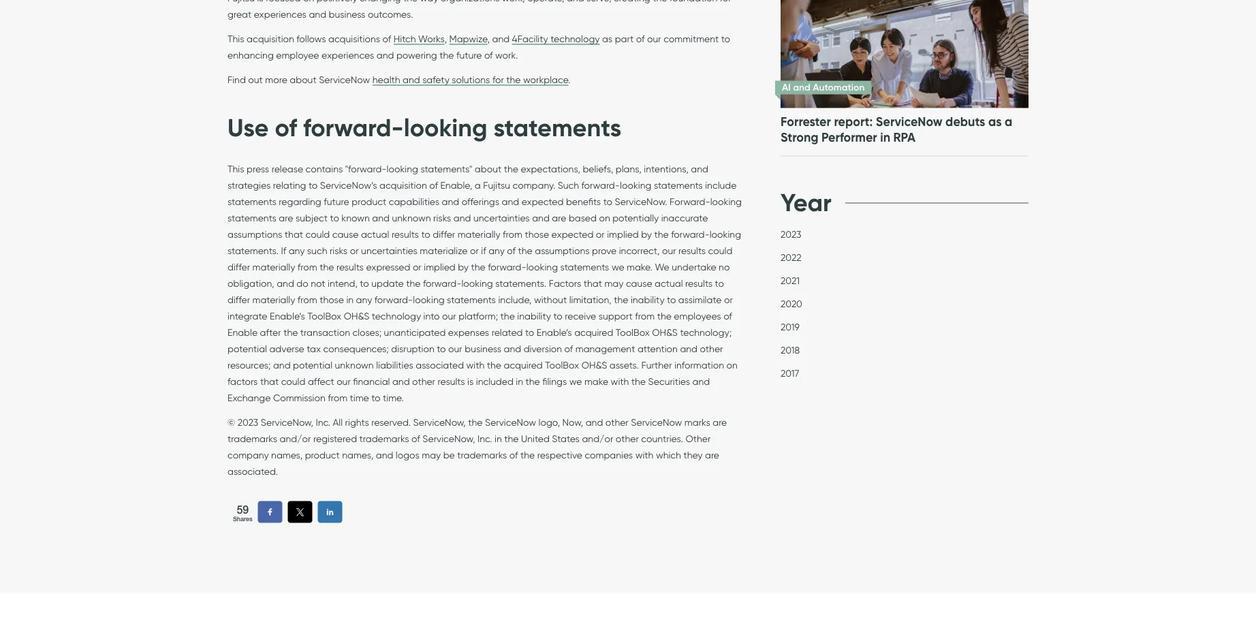 Task type: vqa. For each thing, say whether or not it's contained in the screenshot.
OH&S to the left
yes



Task type: locate. For each thing, give the bounding box(es) containing it.
expected
[[522, 195, 564, 207], [552, 228, 594, 240]]

, left the mapwize
[[445, 33, 447, 44]]

1 vertical spatial on
[[727, 359, 738, 371]]

0 horizontal spatial inc.
[[316, 416, 331, 428]]

this for this acquisition follows acquisitions of hitch works , mapwize , and 4facility technology
[[228, 33, 244, 44]]

those down intend,
[[320, 294, 344, 305]]

that up if
[[285, 228, 303, 240]]

logos
[[396, 449, 420, 460]]

as left 'part'
[[602, 33, 613, 44]]

2 horizontal spatial oh&s
[[652, 326, 678, 338]]

of up technology;
[[724, 310, 732, 321]]

2 this from the top
[[228, 163, 244, 174]]

results up intend,
[[337, 261, 364, 272]]

product
[[352, 195, 387, 207], [305, 449, 340, 460]]

by
[[641, 228, 652, 240], [458, 261, 469, 272]]

looking up no
[[710, 228, 741, 240]]

differ up integrate
[[228, 294, 250, 305]]

all
[[333, 416, 343, 428]]

looking up platform;
[[462, 277, 493, 289]]

we down "prove"
[[612, 261, 625, 272]]

a up offerings
[[475, 179, 481, 191]]

, left "4facility"
[[488, 33, 490, 44]]

1 vertical spatial risks
[[330, 244, 348, 256]]

1 vertical spatial potential
[[293, 359, 333, 371]]

1 this from the top
[[228, 33, 244, 44]]

1 horizontal spatial technology
[[551, 33, 600, 44]]

0 horizontal spatial that
[[260, 375, 279, 387]]

this inside "this press release contains "forward-looking statements" about the expectations, beliefs, plans, intentions, and strategies relating to servicenow's acquisition of enable, a fujitsu company. such forward-looking statements include statements regarding future product capabilities and offerings and expected benefits to servicenow. forward-looking statements are subject to known and unknown risks and uncertainties and are based on potentially inaccurate assumptions that could cause actual results to differ materially from those expected or implied by the forward-looking statements. if any such risks or uncertainties materialize or if any of the assumptions prove incorrect, our results could differ materially from the results expressed or implied by the forward-looking statements we make. we undertake no obligation, and do not intend, to update the forward-looking statements. factors that may cause actual results to differ materially from those in any forward-looking statements include, without limitation, the inability to assimilate or integrate enable's toolbox oh&s technology into our platform; the inability to receive support from the employees of enable after the transaction closes; unanticipated expenses related to enable's acquired toolbox oh&s technology; potential adverse tax consequences; disruption to our business and diversion of management attention and other resources; and potential unknown liabilities associated with the acquired toolbox oh&s assets. further information on factors that could affect our financial and other results is included in the filings we make with the securities and exchange commission from time to time."
[[228, 163, 244, 174]]

0 horizontal spatial we
[[569, 375, 582, 387]]

on right based
[[599, 212, 610, 223]]

2 vertical spatial that
[[260, 375, 279, 387]]

or left if
[[470, 244, 479, 256]]

if
[[281, 244, 286, 256]]

1 vertical spatial inc.
[[478, 433, 492, 444]]

expressed
[[366, 261, 410, 272]]

relating
[[273, 179, 306, 191]]

0 horizontal spatial 2023
[[238, 416, 258, 428]]

1 horizontal spatial names,
[[342, 449, 374, 460]]

assumptions up if
[[228, 228, 282, 240]]

factors
[[549, 277, 581, 289]]

management
[[576, 343, 635, 354]]

1 vertical spatial unknown
[[335, 359, 374, 371]]

1 horizontal spatial product
[[352, 195, 387, 207]]

59
[[237, 503, 249, 516]]

and/or left registered
[[280, 433, 311, 444]]

technology
[[551, 33, 600, 44], [372, 310, 421, 321]]

to up associated
[[437, 343, 446, 354]]

1 horizontal spatial may
[[605, 277, 624, 289]]

as inside forrester report: servicenow debuts as a strong performer in rpa
[[989, 114, 1002, 129]]

the right update
[[406, 277, 421, 289]]

and down information
[[693, 375, 710, 387]]

integrate
[[228, 310, 267, 321]]

powering
[[397, 49, 437, 61]]

future inside as part of our commitment to enhancing employee experiences and powering the future of work.
[[456, 49, 482, 61]]

of down statements"
[[429, 179, 438, 191]]

exchange
[[228, 392, 271, 403]]

1 vertical spatial a
[[475, 179, 481, 191]]

servicenow,
[[261, 416, 313, 428], [413, 416, 466, 428], [423, 433, 475, 444]]

1 vertical spatial with
[[611, 375, 629, 387]]

actual
[[361, 228, 389, 240], [655, 277, 683, 289]]

associated
[[416, 359, 464, 371]]

such
[[558, 179, 579, 191]]

1 vertical spatial implied
[[424, 261, 456, 272]]

0 horizontal spatial names,
[[271, 449, 303, 460]]

without
[[534, 294, 567, 305]]

2 vertical spatial materially
[[252, 294, 295, 305]]

find out more about servicenow health and safety solutions for the workplace .
[[228, 74, 571, 85]]

2 vertical spatial differ
[[228, 294, 250, 305]]

rpa: group of workers gathered around a conference table looking at a laptop image
[[778, 0, 1031, 122]]

acquisition
[[247, 33, 294, 44], [380, 179, 427, 191]]

1 horizontal spatial a
[[1005, 114, 1013, 129]]

assimilate
[[679, 294, 722, 305]]

0 horizontal spatial actual
[[361, 228, 389, 240]]

risks down capabilities
[[433, 212, 451, 223]]

our right into
[[442, 310, 456, 321]]

looking up statements"
[[404, 112, 488, 143]]

a inside forrester report: servicenow debuts as a strong performer in rpa
[[1005, 114, 1013, 129]]

1 vertical spatial 2023
[[238, 416, 258, 428]]

1 vertical spatial expected
[[552, 228, 594, 240]]

1 horizontal spatial trademarks
[[359, 433, 409, 444]]

to right commitment
[[721, 33, 731, 44]]

results
[[392, 228, 419, 240], [679, 244, 706, 256], [337, 261, 364, 272], [686, 277, 713, 289], [438, 375, 465, 387]]

1 vertical spatial those
[[320, 294, 344, 305]]

2 horizontal spatial trademarks
[[457, 449, 507, 460]]

of
[[383, 33, 391, 44], [636, 33, 645, 44], [484, 49, 493, 61], [275, 112, 297, 143], [429, 179, 438, 191], [507, 244, 516, 256], [724, 310, 732, 321], [565, 343, 573, 354], [412, 433, 420, 444], [510, 449, 518, 460]]

with down assets.
[[611, 375, 629, 387]]

is
[[467, 375, 474, 387]]

statements. left if
[[228, 244, 279, 256]]

1 horizontal spatial 2023
[[781, 228, 802, 240]]

could up no
[[708, 244, 733, 256]]

2023 right ©
[[238, 416, 258, 428]]

states
[[552, 433, 580, 444]]

the down works
[[440, 49, 454, 61]]

1 vertical spatial could
[[708, 244, 733, 256]]

linkedin sharing button image
[[325, 506, 336, 517]]

they
[[684, 449, 703, 460]]

and up the health
[[377, 49, 394, 61]]

oh&s up attention
[[652, 326, 678, 338]]

2 names, from the left
[[342, 449, 374, 460]]

0 horizontal spatial future
[[324, 195, 349, 207]]

trademarks down reserved.
[[359, 433, 409, 444]]

are right marks
[[713, 416, 727, 428]]

a
[[1005, 114, 1013, 129], [475, 179, 481, 191]]

1 vertical spatial this
[[228, 163, 244, 174]]

1 horizontal spatial actual
[[655, 277, 683, 289]]

names, down registered
[[342, 449, 374, 460]]

2018 link
[[781, 344, 800, 359]]

in
[[881, 130, 891, 145], [346, 294, 354, 305], [516, 375, 523, 387], [495, 433, 502, 444]]

technology up unanticipated
[[372, 310, 421, 321]]

platform;
[[459, 310, 498, 321]]

we
[[612, 261, 625, 272], [569, 375, 582, 387]]

further
[[642, 359, 672, 371]]

results up assimilate at right
[[686, 277, 713, 289]]

in inside '© 2023 servicenow, inc. all rights reserved. servicenow, the servicenow logo, now, and other servicenow marks are trademarks and/or registered trademarks of servicenow, inc. in the united states and/or other countries. other company names, product names, and logos may be trademarks of the respective companies with which they are associated.'
[[495, 433, 502, 444]]

0 horizontal spatial on
[[599, 212, 610, 223]]

1 horizontal spatial we
[[612, 261, 625, 272]]

or up "prove"
[[596, 228, 605, 240]]

forward-
[[303, 112, 404, 143], [582, 179, 620, 191], [671, 228, 710, 240], [488, 261, 527, 272], [423, 277, 462, 289], [375, 294, 413, 305]]

that
[[285, 228, 303, 240], [584, 277, 602, 289], [260, 375, 279, 387]]

0 vertical spatial on
[[599, 212, 610, 223]]

with inside '© 2023 servicenow, inc. all rights reserved. servicenow, the servicenow logo, now, and other servicenow marks are trademarks and/or registered trademarks of servicenow, inc. in the united states and/or other countries. other company names, product names, and logos may be trademarks of the respective companies with which they are associated.'
[[636, 449, 654, 460]]

0 horizontal spatial unknown
[[335, 359, 374, 371]]

mapwize
[[449, 33, 488, 44]]

servicenow down experiences
[[319, 74, 370, 85]]

inability down make.
[[631, 294, 665, 305]]

1 vertical spatial may
[[422, 449, 441, 460]]

0 vertical spatial risks
[[433, 212, 451, 223]]

commission
[[273, 392, 326, 403]]

0 horizontal spatial ,
[[445, 33, 447, 44]]

cause down known
[[332, 228, 359, 240]]

fujitsu
[[483, 179, 510, 191]]

1 horizontal spatial inc.
[[478, 433, 492, 444]]

strong
[[781, 130, 819, 145]]

this up strategies
[[228, 163, 244, 174]]

securities
[[648, 375, 690, 387]]

1 horizontal spatial ,
[[488, 33, 490, 44]]

materially up if
[[458, 228, 501, 240]]

debuts
[[946, 114, 986, 129]]

liabilities
[[376, 359, 413, 371]]

1 horizontal spatial any
[[356, 294, 372, 305]]

1 horizontal spatial on
[[727, 359, 738, 371]]

0 horizontal spatial technology
[[372, 310, 421, 321]]

materially
[[458, 228, 501, 240], [252, 261, 295, 272], [252, 294, 295, 305]]

2022
[[781, 251, 802, 263]]

0 horizontal spatial as
[[602, 33, 613, 44]]

servicenow up rpa
[[876, 114, 943, 129]]

actual down known
[[361, 228, 389, 240]]

on
[[599, 212, 610, 223], [727, 359, 738, 371]]

2 horizontal spatial that
[[584, 277, 602, 289]]

1 horizontal spatial assumptions
[[535, 244, 590, 256]]

0 vertical spatial as
[[602, 33, 613, 44]]

actual down we
[[655, 277, 683, 289]]

1 and/or from the left
[[280, 433, 311, 444]]

1 horizontal spatial future
[[456, 49, 482, 61]]

0 horizontal spatial and/or
[[280, 433, 311, 444]]

names,
[[271, 449, 303, 460], [342, 449, 374, 460]]

enable
[[228, 326, 258, 338]]

technology up .
[[551, 33, 600, 44]]

1 horizontal spatial as
[[989, 114, 1002, 129]]

0 vertical spatial acquisition
[[247, 33, 294, 44]]

1 horizontal spatial about
[[475, 163, 502, 174]]

0 horizontal spatial uncertainties
[[361, 244, 418, 256]]

safety
[[423, 74, 450, 85]]

part
[[615, 33, 634, 44]]

from up toolbox
[[635, 310, 655, 321]]

1 vertical spatial inability
[[517, 310, 551, 321]]

product inside '© 2023 servicenow, inc. all rights reserved. servicenow, the servicenow logo, now, and other servicenow marks are trademarks and/or registered trademarks of servicenow, inc. in the united states and/or other countries. other company names, product names, and logos may be trademarks of the respective companies with which they are associated.'
[[305, 449, 340, 460]]

1 horizontal spatial statements.
[[496, 277, 547, 289]]

0 vertical spatial assumptions
[[228, 228, 282, 240]]

this acquisition follows acquisitions of hitch works , mapwize , and 4facility technology
[[228, 33, 600, 44]]

0 vertical spatial inability
[[631, 294, 665, 305]]

1 horizontal spatial uncertainties
[[474, 212, 530, 223]]

oh&s up make
[[582, 359, 607, 371]]

statements. up the include,
[[496, 277, 547, 289]]

1 vertical spatial oh&s
[[652, 326, 678, 338]]

this
[[228, 33, 244, 44], [228, 163, 244, 174]]

.
[[568, 74, 571, 85]]

this up the enhancing
[[228, 33, 244, 44]]

release
[[272, 163, 303, 174]]

no
[[719, 261, 730, 272]]

and left the logos
[[376, 449, 393, 460]]

0 horizontal spatial cause
[[332, 228, 359, 240]]

do
[[297, 277, 308, 289]]

performer
[[822, 130, 877, 145]]

,
[[445, 33, 447, 44], [488, 33, 490, 44]]

0 horizontal spatial a
[[475, 179, 481, 191]]

could up the commission on the bottom left of the page
[[281, 375, 306, 387]]

1 vertical spatial product
[[305, 449, 340, 460]]

0 vertical spatial this
[[228, 33, 244, 44]]

0 vertical spatial unknown
[[392, 212, 431, 223]]

support
[[599, 310, 633, 321]]

forward- up '"forward-'
[[303, 112, 404, 143]]

not
[[311, 277, 325, 289]]

1 horizontal spatial that
[[285, 228, 303, 240]]

reserved.
[[372, 416, 411, 428]]

health
[[373, 74, 400, 85]]

and down fujitsu
[[502, 195, 519, 207]]

servicenow inside forrester report: servicenow debuts as a strong performer in rpa
[[876, 114, 943, 129]]

1 horizontal spatial with
[[611, 375, 629, 387]]

looking up factors
[[527, 261, 558, 272]]

shares
[[233, 515, 253, 522]]

0 vertical spatial could
[[306, 228, 330, 240]]

acquired
[[575, 326, 613, 338]]

and down "company."
[[532, 212, 550, 223]]

that up 'limitation,'
[[584, 277, 602, 289]]

2 and/or from the left
[[582, 433, 614, 444]]

1 vertical spatial actual
[[655, 277, 683, 289]]

by down "materialize"
[[458, 261, 469, 272]]

2 vertical spatial with
[[636, 449, 654, 460]]

forrester report: servicenow debuts as a strong performer in rpa
[[781, 114, 1013, 145]]

could up such
[[306, 228, 330, 240]]

the left 'employees'
[[657, 310, 672, 321]]

and down offerings
[[454, 212, 471, 223]]

0 horizontal spatial may
[[422, 449, 441, 460]]

about up fujitsu
[[475, 163, 502, 174]]

0 vertical spatial with
[[466, 359, 485, 371]]

hitch
[[394, 33, 416, 44]]

twitter sharing button image
[[295, 506, 306, 517]]

of left hitch
[[383, 33, 391, 44]]

by up incorrect,
[[641, 228, 652, 240]]

and/or up companies
[[582, 433, 614, 444]]

health and safety solutions for the workplace link
[[373, 74, 568, 86]]

we
[[655, 261, 670, 272]]

unknown down capabilities
[[392, 212, 431, 223]]

1 vertical spatial as
[[989, 114, 1002, 129]]

0 horizontal spatial oh&s
[[344, 310, 370, 321]]

risks
[[433, 212, 451, 223], [330, 244, 348, 256]]

uncertainties up expressed
[[361, 244, 418, 256]]

2023 link
[[781, 228, 802, 243]]

follows
[[297, 33, 326, 44]]

unknown down consequences; in the bottom of the page
[[335, 359, 374, 371]]

0 horizontal spatial by
[[458, 261, 469, 272]]

trademarks right be
[[457, 449, 507, 460]]

experiences
[[322, 49, 374, 61]]

0 vertical spatial those
[[525, 228, 549, 240]]

with left which
[[636, 449, 654, 460]]

looking
[[404, 112, 488, 143], [387, 163, 418, 174], [620, 179, 652, 191], [710, 195, 742, 207], [710, 228, 741, 240], [527, 261, 558, 272], [462, 277, 493, 289], [413, 294, 445, 305]]

employees
[[674, 310, 721, 321]]

that down resources;
[[260, 375, 279, 387]]

0 horizontal spatial potential
[[228, 343, 267, 354]]

and
[[492, 33, 510, 44], [377, 49, 394, 61], [403, 74, 420, 85], [793, 81, 811, 93], [691, 163, 709, 174], [442, 195, 459, 207], [502, 195, 519, 207], [372, 212, 390, 223], [454, 212, 471, 223], [532, 212, 550, 223], [277, 277, 294, 289], [504, 343, 521, 354], [680, 343, 698, 354], [273, 359, 291, 371], [392, 375, 410, 387], [693, 375, 710, 387], [586, 416, 603, 428], [376, 449, 393, 460]]



Task type: describe. For each thing, give the bounding box(es) containing it.
business
[[465, 343, 502, 354]]

acquired toolbox
[[504, 359, 579, 371]]

into
[[424, 310, 440, 321]]

0 horizontal spatial with
[[466, 359, 485, 371]]

to up 'diversion'
[[525, 326, 534, 338]]

ai and automation
[[782, 81, 865, 93]]

forward- down "materialize"
[[423, 277, 462, 289]]

and inside as part of our commitment to enhancing employee experiences and powering the future of work.
[[377, 49, 394, 61]]

in down intend,
[[346, 294, 354, 305]]

limitation,
[[569, 294, 612, 305]]

information
[[675, 359, 724, 371]]

this press release contains "forward-looking statements" about the expectations, beliefs, plans, intentions, and strategies relating to servicenow's acquisition of enable, a fujitsu company. such forward-looking statements include statements regarding future product capabilities and offerings and expected benefits to servicenow. forward-looking statements are subject to known and unknown risks and uncertainties and are based on potentially inaccurate assumptions that could cause actual results to differ materially from those expected or implied by the forward-looking statements. if any such risks or uncertainties materialize or if any of the assumptions prove incorrect, our results could differ materially from the results expressed or implied by the forward-looking statements we make. we undertake no obligation, and do not intend, to update the forward-looking statements. factors that may cause actual results to differ materially from those in any forward-looking statements include, without limitation, the inability to assimilate or integrate enable's toolbox oh&s technology into our platform; the inability to receive support from the employees of enable after the transaction closes; unanticipated expenses related to enable's acquired toolbox oh&s technology; potential adverse tax consequences; disruption to our business and diversion of management attention and other resources; and potential unknown liabilities associated with the acquired toolbox oh&s assets. further information on factors that could affect our financial and other results is included in the filings we make with the securities and exchange commission from time to time.
[[228, 163, 742, 403]]

0 horizontal spatial any
[[289, 244, 305, 256]]

1 vertical spatial assumptions
[[535, 244, 590, 256]]

and down the "related"
[[504, 343, 521, 354]]

company
[[228, 449, 269, 460]]

0 vertical spatial uncertainties
[[474, 212, 530, 223]]

find
[[228, 74, 246, 85]]

product inside "this press release contains "forward-looking statements" about the expectations, beliefs, plans, intentions, and strategies relating to servicenow's acquisition of enable, a fujitsu company. such forward-looking statements include statements regarding future product capabilities and offerings and expected benefits to servicenow. forward-looking statements are subject to known and unknown risks and uncertainties and are based on potentially inaccurate assumptions that could cause actual results to differ materially from those expected or implied by the forward-looking statements. if any such risks or uncertainties materialize or if any of the assumptions prove incorrect, our results could differ materially from the results expressed or implied by the forward-looking statements we make. we undertake no obligation, and do not intend, to update the forward-looking statements. factors that may cause actual results to differ materially from those in any forward-looking statements include, without limitation, the inability to assimilate or integrate enable's toolbox oh&s technology into our platform; the inability to receive support from the employees of enable after the transaction closes; unanticipated expenses related to enable's acquired toolbox oh&s technology; potential adverse tax consequences; disruption to our business and diversion of management attention and other resources; and potential unknown liabilities associated with the acquired toolbox oh&s assets. further information on factors that could affect our financial and other results is included in the filings we make with the securities and exchange commission from time to time."
[[352, 195, 387, 207]]

the up adverse
[[284, 326, 298, 338]]

looking down include
[[710, 195, 742, 207]]

respective
[[537, 449, 583, 460]]

forward- down 'beliefs,'
[[582, 179, 620, 191]]

companies
[[585, 449, 633, 460]]

0 vertical spatial differ
[[433, 228, 455, 240]]

1 horizontal spatial risks
[[433, 212, 451, 223]]

tax
[[307, 343, 321, 354]]

0 horizontal spatial acquisition
[[247, 33, 294, 44]]

2022 link
[[781, 251, 802, 266]]

the right if
[[518, 244, 533, 256]]

this for this press release contains "forward-looking statements" about the expectations, beliefs, plans, intentions, and strategies relating to servicenow's acquisition of enable, a fujitsu company. such forward-looking statements include statements regarding future product capabilities and offerings and expected benefits to servicenow. forward-looking statements are subject to known and unknown risks and uncertainties and are based on potentially inaccurate assumptions that could cause actual results to differ materially from those expected or implied by the forward-looking statements. if any such risks or uncertainties materialize or if any of the assumptions prove incorrect, our results could differ materially from the results expressed or implied by the forward-looking statements we make. we undertake no obligation, and do not intend, to update the forward-looking statements. factors that may cause actual results to differ materially from those in any forward-looking statements include, without limitation, the inability to assimilate or integrate enable's toolbox oh&s technology into our platform; the inability to receive support from the employees of enable after the transaction closes; unanticipated expenses related to enable's acquired toolbox oh&s technology; potential adverse tax consequences; disruption to our business and diversion of management attention and other resources; and potential unknown liabilities associated with the acquired toolbox oh&s assets. further information on factors that could affect our financial and other results is included in the filings we make with the securities and exchange commission from time to time.
[[228, 163, 244, 174]]

1 horizontal spatial inability
[[631, 294, 665, 305]]

make
[[585, 375, 609, 387]]

the down assets.
[[632, 375, 646, 387]]

and up information
[[680, 343, 698, 354]]

affect
[[308, 375, 334, 387]]

include,
[[498, 294, 532, 305]]

receive
[[565, 310, 596, 321]]

to right intend,
[[360, 277, 369, 289]]

and down adverse
[[273, 359, 291, 371]]

our up we
[[662, 244, 676, 256]]

2 vertical spatial oh&s
[[582, 359, 607, 371]]

and right known
[[372, 212, 390, 223]]

inaccurate
[[661, 212, 708, 223]]

plans,
[[616, 163, 642, 174]]

employee
[[276, 49, 319, 61]]

and down enable,
[[442, 195, 459, 207]]

servicenow up countries.
[[631, 416, 682, 428]]

1 horizontal spatial by
[[641, 228, 652, 240]]

time.
[[383, 392, 404, 403]]

be
[[443, 449, 455, 460]]

2019 link
[[781, 321, 800, 336]]

press
[[247, 163, 269, 174]]

related
[[492, 326, 523, 338]]

contains
[[306, 163, 343, 174]]

0 vertical spatial expected
[[522, 195, 564, 207]]

and right now,
[[586, 416, 603, 428]]

solutions
[[452, 74, 490, 85]]

or right assimilate at right
[[724, 294, 733, 305]]

from up do
[[298, 261, 317, 272]]

the up incorrect,
[[654, 228, 669, 240]]

0 horizontal spatial trademarks
[[228, 433, 277, 444]]

included
[[476, 375, 514, 387]]

work.
[[495, 49, 518, 61]]

results up undertake
[[679, 244, 706, 256]]

2 horizontal spatial any
[[489, 244, 505, 256]]

0 horizontal spatial assumptions
[[228, 228, 282, 240]]

to down the contains
[[309, 179, 318, 191]]

1 names, from the left
[[271, 449, 303, 460]]

the up the "related"
[[501, 310, 515, 321]]

of right 'part'
[[636, 33, 645, 44]]

update
[[371, 277, 404, 289]]

1 horizontal spatial those
[[525, 228, 549, 240]]

results down capabilities
[[392, 228, 419, 240]]

rights
[[345, 416, 369, 428]]

from up enable's toolbox
[[298, 294, 317, 305]]

0 vertical spatial inc.
[[316, 416, 331, 428]]

the up not
[[320, 261, 334, 272]]

are down regarding
[[279, 212, 293, 223]]

forward- down update
[[375, 294, 413, 305]]

known
[[342, 212, 370, 223]]

looking up servicenow.
[[620, 179, 652, 191]]

0 vertical spatial actual
[[361, 228, 389, 240]]

2017
[[781, 367, 800, 379]]

1 horizontal spatial implied
[[607, 228, 639, 240]]

acquisition inside "this press release contains "forward-looking statements" about the expectations, beliefs, plans, intentions, and strategies relating to servicenow's acquisition of enable, a fujitsu company. such forward-looking statements include statements regarding future product capabilities and offerings and expected benefits to servicenow. forward-looking statements are subject to known and unknown risks and uncertainties and are based on potentially inaccurate assumptions that could cause actual results to differ materially from those expected or implied by the forward-looking statements. if any such risks or uncertainties materialize or if any of the assumptions prove incorrect, our results could differ materially from the results expressed or implied by the forward-looking statements we make. we undertake no obligation, and do not intend, to update the forward-looking statements. factors that may cause actual results to differ materially from those in any forward-looking statements include, without limitation, the inability to assimilate or integrate enable's toolbox oh&s technology into our platform; the inability to receive support from the employees of enable after the transaction closes; unanticipated expenses related to enable's acquired toolbox oh&s technology; potential adverse tax consequences; disruption to our business and diversion of management attention and other resources; and potential unknown liabilities associated with the acquired toolbox oh&s assets. further information on factors that could affect our financial and other results is included in the filings we make with the securities and exchange commission from time to time."
[[380, 179, 427, 191]]

disruption
[[391, 343, 435, 354]]

0 vertical spatial statements.
[[228, 244, 279, 256]]

countries.
[[641, 433, 683, 444]]

a inside "this press release contains "forward-looking statements" about the expectations, beliefs, plans, intentions, and strategies relating to servicenow's acquisition of enable, a fujitsu company. such forward-looking statements include statements regarding future product capabilities and offerings and expected benefits to servicenow. forward-looking statements are subject to known and unknown risks and uncertainties and are based on potentially inaccurate assumptions that could cause actual results to differ materially from those expected or implied by the forward-looking statements. if any such risks or uncertainties materialize or if any of the assumptions prove incorrect, our results could differ materially from the results expressed or implied by the forward-looking statements we make. we undertake no obligation, and do not intend, to update the forward-looking statements. factors that may cause actual results to differ materially from those in any forward-looking statements include, without limitation, the inability to assimilate or integrate enable's toolbox oh&s technology into our platform; the inability to receive support from the employees of enable after the transaction closes; unanticipated expenses related to enable's acquired toolbox oh&s technology; potential adverse tax consequences; disruption to our business and diversion of management attention and other resources; and potential unknown liabilities associated with the acquired toolbox oh&s assets. further information on factors that could affect our financial and other results is included in the filings we make with the securities and exchange commission from time to time."
[[475, 179, 481, 191]]

after
[[260, 326, 281, 338]]

as inside as part of our commitment to enhancing employee experiences and powering the future of work.
[[602, 33, 613, 44]]

for
[[493, 74, 504, 85]]

of left "respective"
[[510, 449, 518, 460]]

to right time
[[371, 392, 381, 403]]

1 vertical spatial materially
[[252, 261, 295, 272]]

rpa
[[894, 130, 916, 145]]

forrester
[[781, 114, 831, 129]]

intend,
[[328, 277, 358, 289]]

future inside "this press release contains "forward-looking statements" about the expectations, beliefs, plans, intentions, and strategies relating to servicenow's acquisition of enable, a fujitsu company. such forward-looking statements include statements regarding future product capabilities and offerings and expected benefits to servicenow. forward-looking statements are subject to known and unknown risks and uncertainties and are based on potentially inaccurate assumptions that could cause actual results to differ materially from those expected or implied by the forward-looking statements. if any such risks or uncertainties materialize or if any of the assumptions prove incorrect, our results could differ materially from the results expressed or implied by the forward-looking statements we make. we undertake no obligation, and do not intend, to update the forward-looking statements. factors that may cause actual results to differ materially from those in any forward-looking statements include, without limitation, the inability to assimilate or integrate enable's toolbox oh&s technology into our platform; the inability to receive support from the employees of enable after the transaction closes; unanticipated expenses related to enable's acquired toolbox oh&s technology; potential adverse tax consequences; disruption to our business and diversion of management attention and other resources; and potential unknown liabilities associated with the acquired toolbox oh&s assets. further information on factors that could affect our financial and other results is included in the filings we make with the securities and exchange commission from time to time."
[[324, 195, 349, 207]]

2 , from the left
[[488, 33, 490, 44]]

looking up capabilities
[[387, 163, 418, 174]]

in right included
[[516, 375, 523, 387]]

2017 link
[[781, 367, 800, 382]]

to inside as part of our commitment to enhancing employee experiences and powering the future of work.
[[721, 33, 731, 44]]

© 2023 servicenow, inc. all rights reserved. servicenow, the servicenow logo, now, and other servicenow marks are trademarks and/or registered trademarks of servicenow, inc. in the united states and/or other countries. other company names, product names, and logos may be trademarks of the respective companies with which they are associated.
[[228, 416, 727, 477]]

statements"
[[421, 163, 472, 174]]

from down fujitsu
[[503, 228, 523, 240]]

to left assimilate at right
[[667, 294, 676, 305]]

forward- up the include,
[[488, 261, 527, 272]]

0 vertical spatial about
[[290, 74, 317, 85]]

to left known
[[330, 212, 339, 223]]

expectations,
[[521, 163, 581, 174]]

and right ai
[[793, 81, 811, 93]]

the down if
[[471, 261, 486, 272]]

resources;
[[228, 359, 271, 371]]

diversion
[[524, 343, 562, 354]]

the up support
[[614, 294, 629, 305]]

the left united
[[504, 433, 519, 444]]

associated.
[[228, 465, 278, 477]]

0 horizontal spatial inability
[[517, 310, 551, 321]]

0 vertical spatial technology
[[551, 33, 600, 44]]

and down the 'liabilities'
[[392, 375, 410, 387]]

servicenow up united
[[485, 416, 536, 428]]

0 vertical spatial cause
[[332, 228, 359, 240]]

enhancing
[[228, 49, 274, 61]]

factors
[[228, 375, 258, 387]]

report:
[[834, 114, 873, 129]]

subject
[[296, 212, 328, 223]]

of left work.
[[484, 49, 493, 61]]

year
[[781, 187, 832, 218]]

0 vertical spatial that
[[285, 228, 303, 240]]

the up fujitsu
[[504, 163, 518, 174]]

and up include
[[691, 163, 709, 174]]

1 vertical spatial cause
[[626, 277, 653, 289]]

looking up into
[[413, 294, 445, 305]]

use of forward-looking statements
[[228, 112, 622, 143]]

make.
[[627, 261, 653, 272]]

our inside as part of our commitment to enhancing employee experiences and powering the future of work.
[[647, 33, 661, 44]]

to down no
[[715, 277, 724, 289]]

to up enable's
[[554, 310, 563, 321]]

1 horizontal spatial potential
[[293, 359, 333, 371]]

beliefs,
[[583, 163, 613, 174]]

time
[[350, 392, 369, 403]]

the inside as part of our commitment to enhancing employee experiences and powering the future of work.
[[440, 49, 454, 61]]

1 vertical spatial differ
[[228, 261, 250, 272]]

to right benefits
[[603, 195, 613, 207]]

©
[[228, 416, 235, 428]]

are right the they in the right bottom of the page
[[705, 449, 720, 460]]

may inside '© 2023 servicenow, inc. all rights reserved. servicenow, the servicenow logo, now, and other servicenow marks are trademarks and/or registered trademarks of servicenow, inc. in the united states and/or other countries. other company names, product names, and logos may be trademarks of the respective companies with which they are associated.'
[[422, 449, 441, 460]]

company.
[[513, 179, 555, 191]]

other
[[686, 433, 711, 444]]

if
[[481, 244, 486, 256]]

transaction
[[300, 326, 350, 338]]

the down is at the bottom left of the page
[[468, 416, 483, 428]]

the right for
[[506, 74, 521, 85]]

about inside "this press release contains "forward-looking statements" about the expectations, beliefs, plans, intentions, and strategies relating to servicenow's acquisition of enable, a fujitsu company. such forward-looking statements include statements regarding future product capabilities and offerings and expected benefits to servicenow. forward-looking statements are subject to known and unknown risks and uncertainties and are based on potentially inaccurate assumptions that could cause actual results to differ materially from those expected or implied by the forward-looking statements. if any such risks or uncertainties materialize or if any of the assumptions prove incorrect, our results could differ materially from the results expressed or implied by the forward-looking statements we make. we undertake no obligation, and do not intend, to update the forward-looking statements. factors that may cause actual results to differ materially from those in any forward-looking statements include, without limitation, the inability to assimilate or integrate enable's toolbox oh&s technology into our platform; the inability to receive support from the employees of enable after the transaction closes; unanticipated expenses related to enable's acquired toolbox oh&s technology; potential adverse tax consequences; disruption to our business and diversion of management attention and other resources; and potential unknown liabilities associated with the acquired toolbox oh&s assets. further information on factors that could affect our financial and other results is included in the filings we make with the securities and exchange commission from time to time."
[[475, 163, 502, 174]]

of right if
[[507, 244, 516, 256]]

enable,
[[440, 179, 472, 191]]

2 vertical spatial could
[[281, 375, 306, 387]]

facebook sharing button image
[[265, 506, 276, 517]]

the down united
[[521, 449, 535, 460]]

or down known
[[350, 244, 359, 256]]

financial
[[353, 375, 390, 387]]

in inside forrester report: servicenow debuts as a strong performer in rpa
[[881, 130, 891, 145]]

0 vertical spatial materially
[[458, 228, 501, 240]]

59 shares
[[233, 503, 253, 522]]

to up "materialize"
[[421, 228, 430, 240]]

0 vertical spatial potential
[[228, 343, 267, 354]]

0 vertical spatial oh&s
[[344, 310, 370, 321]]

united
[[521, 433, 550, 444]]

more
[[265, 74, 287, 85]]

filings
[[543, 375, 567, 387]]

1 vertical spatial uncertainties
[[361, 244, 418, 256]]

results left is at the bottom left of the page
[[438, 375, 465, 387]]

0 horizontal spatial those
[[320, 294, 344, 305]]

may inside "this press release contains "forward-looking statements" about the expectations, beliefs, plans, intentions, and strategies relating to servicenow's acquisition of enable, a fujitsu company. such forward-looking statements include statements regarding future product capabilities and offerings and expected benefits to servicenow. forward-looking statements are subject to known and unknown risks and uncertainties and are based on potentially inaccurate assumptions that could cause actual results to differ materially from those expected or implied by the forward-looking statements. if any such risks or uncertainties materialize or if any of the assumptions prove incorrect, our results could differ materially from the results expressed or implied by the forward-looking statements we make. we undertake no obligation, and do not intend, to update the forward-looking statements. factors that may cause actual results to differ materially from those in any forward-looking statements include, without limitation, the inability to assimilate or integrate enable's toolbox oh&s technology into our platform; the inability to receive support from the employees of enable after the transaction closes; unanticipated expenses related to enable's acquired toolbox oh&s technology; potential adverse tax consequences; disruption to our business and diversion of management attention and other resources; and potential unknown liabilities associated with the acquired toolbox oh&s assets. further information on factors that could affect our financial and other results is included in the filings we make with the securities and exchange commission from time to time."
[[605, 277, 624, 289]]

of right use
[[275, 112, 297, 143]]

of up the logos
[[412, 433, 420, 444]]

consequences;
[[323, 343, 389, 354]]

technology inside "this press release contains "forward-looking statements" about the expectations, beliefs, plans, intentions, and strategies relating to servicenow's acquisition of enable, a fujitsu company. such forward-looking statements include statements regarding future product capabilities and offerings and expected benefits to servicenow. forward-looking statements are subject to known and unknown risks and uncertainties and are based on potentially inaccurate assumptions that could cause actual results to differ materially from those expected or implied by the forward-looking statements. if any such risks or uncertainties materialize or if any of the assumptions prove incorrect, our results could differ materially from the results expressed or implied by the forward-looking statements we make. we undertake no obligation, and do not intend, to update the forward-looking statements. factors that may cause actual results to differ materially from those in any forward-looking statements include, without limitation, the inability to assimilate or integrate enable's toolbox oh&s technology into our platform; the inability to receive support from the employees of enable after the transaction closes; unanticipated expenses related to enable's acquired toolbox oh&s technology; potential adverse tax consequences; disruption to our business and diversion of management attention and other resources; and potential unknown liabilities associated with the acquired toolbox oh&s assets. further information on factors that could affect our financial and other results is included in the filings we make with the securities and exchange commission from time to time."
[[372, 310, 421, 321]]

use
[[228, 112, 269, 143]]

acquisitions
[[328, 33, 380, 44]]

prove
[[592, 244, 617, 256]]

potentially
[[613, 212, 659, 223]]

intentions,
[[644, 163, 689, 174]]

1 , from the left
[[445, 33, 447, 44]]

1 horizontal spatial unknown
[[392, 212, 431, 223]]

which
[[656, 449, 681, 460]]

hitch works link
[[394, 33, 445, 45]]

and left do
[[277, 277, 294, 289]]

are left based
[[552, 212, 567, 223]]

the down acquired toolbox
[[526, 375, 540, 387]]

expenses
[[448, 326, 489, 338]]

incorrect,
[[619, 244, 660, 256]]

1 vertical spatial we
[[569, 375, 582, 387]]

our down expenses
[[448, 343, 463, 354]]

of down enable's
[[565, 343, 573, 354]]

1 vertical spatial statements.
[[496, 277, 547, 289]]

2019
[[781, 321, 800, 332]]

1 vertical spatial that
[[584, 277, 602, 289]]

and left 'safety' at left
[[403, 74, 420, 85]]

technology;
[[680, 326, 732, 338]]

from left time
[[328, 392, 348, 403]]

or right expressed
[[413, 261, 422, 272]]

forward-
[[670, 195, 710, 207]]

2023 inside '© 2023 servicenow, inc. all rights reserved. servicenow, the servicenow logo, now, and other servicenow marks are trademarks and/or registered trademarks of servicenow, inc. in the united states and/or other countries. other company names, product names, and logos may be trademarks of the respective companies with which they are associated.'
[[238, 416, 258, 428]]

forward- down inaccurate
[[671, 228, 710, 240]]

our right affect
[[337, 375, 351, 387]]

assets.
[[610, 359, 639, 371]]

the up included
[[487, 359, 502, 371]]

undertake
[[672, 261, 717, 272]]

and up work.
[[492, 33, 510, 44]]



